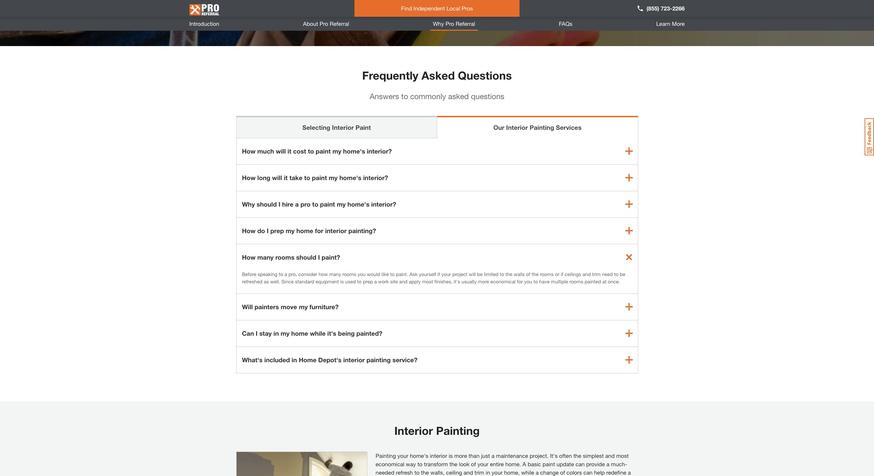 Task type: vqa. For each thing, say whether or not it's contained in the screenshot.
1st Helpful from the bottom
no



Task type: describe. For each thing, give the bounding box(es) containing it.
painting your home's interior is more than just a maintenance project. it's often the simplest and most economical way to transform the look of your entire home. a basic paint update can provide a much- needed refresh to the walls, ceiling and trim in your home, while a change of colors can help redefine
[[376, 452, 634, 476]]

cost
[[293, 147, 306, 155]]

723-
[[661, 5, 672, 12]]

used
[[345, 278, 356, 284]]

to left have
[[534, 278, 538, 284]]

paint right cost
[[316, 147, 331, 155]]

2 vertical spatial interior?
[[371, 200, 396, 208]]

a
[[523, 461, 526, 467]]

will for long
[[272, 174, 282, 181]]

economical inside 'before speaking to a pro, consider how many rooms you would like to paint. ask yourself if your project will be limited to the walls of the rooms or if ceilings and trim need to be refreshed as well. since standard equipment is used to prep a work site and apply most finishes, it's usually more economical for you to have multiple rooms painted at once.'
[[491, 278, 516, 284]]

ceiling
[[446, 469, 462, 476]]

questions
[[458, 69, 512, 82]]

2 horizontal spatial painting
[[530, 123, 554, 131]]

site
[[390, 278, 398, 284]]

often
[[559, 452, 572, 459]]

more inside painting your home's interior is more than just a maintenance project. it's often the simplest and most economical way to transform the look of your entire home. a basic paint update can provide a much- needed refresh to the walls, ceiling and trim in your home, while a change of colors can help redefine
[[454, 452, 467, 459]]

just
[[481, 452, 490, 459]]

pro,
[[289, 271, 297, 277]]

commonly
[[410, 92, 446, 101]]

many inside 'before speaking to a pro, consider how many rooms you would like to paint. ask yourself if your project will be limited to the walls of the rooms or if ceilings and trim need to be refreshed as well. since standard equipment is used to prep a work site and apply most finishes, it's usually more economical for you to have multiple rooms painted at once.'
[[329, 271, 341, 277]]

selecting
[[302, 123, 330, 131]]

home,
[[504, 469, 520, 476]]

once.
[[608, 278, 620, 284]]

is inside 'before speaking to a pro, consider how many rooms you would like to paint. ask yourself if your project will be limited to the walls of the rooms or if ceilings and trim need to be refreshed as well. since standard equipment is used to prep a work site and apply most finishes, it's usually more economical for you to have multiple rooms painted at once.'
[[340, 278, 344, 284]]

painting
[[367, 356, 391, 364]]

colors
[[567, 469, 582, 476]]

to right limited
[[500, 271, 504, 277]]

needed
[[376, 469, 394, 476]]

walls,
[[431, 469, 445, 476]]

1 horizontal spatial in
[[292, 356, 297, 364]]

selecting interior paint
[[302, 123, 371, 131]]

painted?
[[356, 329, 382, 337]]

about pro referral
[[303, 20, 349, 27]]

find independent local pros
[[401, 5, 473, 12]]

questions
[[471, 92, 504, 101]]

service?
[[393, 356, 418, 364]]

refresh
[[396, 469, 413, 476]]

1 vertical spatial you
[[524, 278, 532, 284]]

than
[[469, 452, 480, 459]]

0 horizontal spatial in
[[274, 329, 279, 337]]

included
[[264, 356, 290, 364]]

finishes,
[[435, 278, 452, 284]]

interior for our
[[506, 123, 528, 131]]

interior painting
[[394, 424, 480, 437]]

project
[[452, 271, 468, 277]]

i right do
[[267, 227, 269, 234]]

project.
[[530, 452, 549, 459]]

is inside painting your home's interior is more than just a maintenance project. it's often the simplest and most economical way to transform the look of your entire home. a basic paint update can provide a much- needed refresh to the walls, ceiling and trim in your home, while a change of colors can help redefine
[[449, 452, 453, 459]]

0 horizontal spatial should
[[257, 200, 277, 208]]

independent
[[414, 5, 445, 12]]

to right cost
[[308, 147, 314, 155]]

paint
[[356, 123, 371, 131]]

why for why should i hire a pro to paint my home's interior?
[[242, 200, 255, 208]]

much
[[257, 147, 274, 155]]

stay
[[259, 329, 272, 337]]

in inside painting your home's interior is more than just a maintenance project. it's often the simplest and most economical way to transform the look of your entire home. a basic paint update can provide a much- needed refresh to the walls, ceiling and trim in your home, while a change of colors can help redefine
[[486, 469, 490, 476]]

at
[[602, 278, 607, 284]]

1 vertical spatial interior
[[343, 356, 365, 364]]

0 horizontal spatial you
[[358, 271, 366, 277]]

depot's
[[318, 356, 342, 364]]

rooms up have
[[540, 271, 554, 277]]

much-
[[611, 461, 627, 467]]

faqs
[[559, 20, 573, 27]]

to up once.
[[614, 271, 619, 277]]

prep inside 'before speaking to a pro, consider how many rooms you would like to paint. ask yourself if your project will be limited to the walls of the rooms or if ceilings and trim need to be refreshed as well. since standard equipment is used to prep a work site and apply most finishes, it's usually more economical for you to have multiple rooms painted at once.'
[[363, 278, 373, 284]]

find
[[401, 5, 412, 12]]

pro
[[301, 200, 311, 208]]

referral for about pro referral
[[330, 20, 349, 27]]

our interior painting services
[[493, 123, 582, 131]]

answers to commonly asked questions
[[370, 92, 504, 101]]

a left pro,
[[285, 271, 287, 277]]

asked
[[448, 92, 469, 101]]

0 horizontal spatial of
[[471, 461, 476, 467]]

paint right pro
[[320, 200, 335, 208]]

home for for
[[296, 227, 313, 234]]

to right like
[[390, 271, 395, 277]]

a right 'just'
[[492, 452, 495, 459]]

about
[[303, 20, 318, 27]]

painting?
[[348, 227, 376, 234]]

the left walls,
[[421, 469, 429, 476]]

to down way
[[415, 469, 420, 476]]

how for how long will it take to paint my home's interior?
[[242, 174, 256, 181]]

a left much-
[[607, 461, 610, 467]]

0 horizontal spatial many
[[257, 253, 274, 261]]

1 horizontal spatial painting
[[436, 424, 480, 437]]

home.
[[505, 461, 521, 467]]

it for cost
[[288, 147, 291, 155]]

0 vertical spatial for
[[315, 227, 323, 234]]

paint right take
[[312, 174, 327, 181]]

0 vertical spatial prep
[[270, 227, 284, 234]]

equipment
[[316, 278, 339, 284]]

a down basic
[[536, 469, 539, 476]]

and up much-
[[605, 452, 615, 459]]

rooms down ceilings
[[570, 278, 583, 284]]

ask
[[410, 271, 418, 277]]

yourself
[[419, 271, 436, 277]]

most inside painting your home's interior is more than just a maintenance project. it's often the simplest and most economical way to transform the look of your entire home. a basic paint update can provide a much- needed refresh to the walls, ceiling and trim in your home, while a change of colors can help redefine
[[616, 452, 629, 459]]

paint inside painting your home's interior is more than just a maintenance project. it's often the simplest and most economical way to transform the look of your entire home. a basic paint update can provide a much- needed refresh to the walls, ceiling and trim in your home, while a change of colors can help redefine
[[543, 461, 555, 467]]

have
[[539, 278, 550, 284]]

need
[[602, 271, 613, 277]]

2 if from the left
[[561, 271, 563, 277]]

and down the look
[[464, 469, 473, 476]]

i left paint?
[[318, 253, 320, 261]]

how much will it cost to paint my home's interior?
[[242, 147, 392, 155]]

answers
[[370, 92, 399, 101]]

update
[[557, 461, 574, 467]]

introduction
[[189, 20, 219, 27]]

rooms up used
[[343, 271, 356, 277]]

feedback link image
[[865, 118, 874, 156]]

speaking
[[258, 271, 277, 277]]

to up well.
[[279, 271, 283, 277]]

paint.
[[396, 271, 408, 277]]

our
[[493, 123, 505, 131]]

maintenance
[[496, 452, 528, 459]]

while inside painting your home's interior is more than just a maintenance project. it's often the simplest and most economical way to transform the look of your entire home. a basic paint update can provide a much- needed refresh to the walls, ceiling and trim in your home, while a change of colors can help redefine
[[521, 469, 534, 476]]

hire
[[282, 200, 293, 208]]

way
[[406, 461, 416, 467]]

(855) 723-2266
[[647, 5, 685, 12]]

what's included in home depot's interior painting service?
[[242, 356, 418, 364]]

i left hire at the top of page
[[279, 200, 280, 208]]

simplest
[[583, 452, 604, 459]]

well.
[[270, 278, 280, 284]]

paint?
[[322, 253, 340, 261]]

move
[[281, 303, 297, 310]]

how
[[319, 271, 328, 277]]

will for much
[[276, 147, 286, 155]]

basic
[[528, 461, 541, 467]]

referral for why pro referral
[[456, 20, 475, 27]]



Task type: locate. For each thing, give the bounding box(es) containing it.
how do i prep my home for interior painting?
[[242, 227, 376, 234]]

the
[[506, 271, 513, 277], [532, 271, 539, 277], [574, 452, 581, 459], [450, 461, 457, 467], [421, 469, 429, 476]]

4 how from the top
[[242, 253, 256, 261]]

trim down than
[[475, 469, 484, 476]]

1 vertical spatial it's
[[327, 329, 336, 337]]

will
[[276, 147, 286, 155], [272, 174, 282, 181], [469, 271, 476, 277]]

how for how much will it cost to paint my home's interior?
[[242, 147, 256, 155]]

1 horizontal spatial most
[[616, 452, 629, 459]]

painting up 'needed'
[[376, 452, 396, 459]]

is up ceiling
[[449, 452, 453, 459]]

1 vertical spatial of
[[471, 461, 476, 467]]

interior
[[332, 123, 354, 131], [506, 123, 528, 131], [394, 424, 433, 437]]

why for why pro referral
[[433, 20, 444, 27]]

pro referral logo image
[[189, 1, 219, 18]]

be up once.
[[620, 271, 625, 277]]

0 horizontal spatial be
[[477, 271, 483, 277]]

painters
[[255, 303, 279, 310]]

1 vertical spatial why
[[242, 200, 255, 208]]

it for take
[[284, 174, 288, 181]]

0 horizontal spatial pro
[[320, 20, 328, 27]]

1 horizontal spatial referral
[[456, 20, 475, 27]]

many up the speaking
[[257, 253, 274, 261]]

i right can
[[256, 329, 258, 337]]

most down yourself
[[422, 278, 433, 284]]

how
[[242, 147, 256, 155], [242, 174, 256, 181], [242, 227, 256, 234], [242, 253, 256, 261]]

0 vertical spatial will
[[276, 147, 286, 155]]

i
[[279, 200, 280, 208], [267, 227, 269, 234], [318, 253, 320, 261], [256, 329, 258, 337]]

to right used
[[357, 278, 362, 284]]

home up home
[[291, 329, 308, 337]]

2266
[[672, 5, 685, 12]]

prep right do
[[270, 227, 284, 234]]

economical inside painting your home's interior is more than just a maintenance project. it's often the simplest and most economical way to transform the look of your entire home. a basic paint update can provide a much- needed refresh to the walls, ceiling and trim in your home, while a change of colors can help redefine
[[376, 461, 404, 467]]

interior inside painting your home's interior is more than just a maintenance project. it's often the simplest and most economical way to transform the look of your entire home. a basic paint update can provide a much- needed refresh to the walls, ceiling and trim in your home, while a change of colors can help redefine
[[430, 452, 447, 459]]

1 vertical spatial for
[[517, 278, 523, 284]]

consider
[[298, 271, 317, 277]]

0 vertical spatial home
[[296, 227, 313, 234]]

to right answers
[[401, 92, 408, 101]]

how for how do i prep my home for interior painting?
[[242, 227, 256, 234]]

how left much
[[242, 147, 256, 155]]

1 horizontal spatial more
[[478, 278, 489, 284]]

you down walls at the right of the page
[[524, 278, 532, 284]]

1 horizontal spatial economical
[[491, 278, 516, 284]]

be
[[477, 271, 483, 277], [620, 271, 625, 277]]

1 vertical spatial economical
[[376, 461, 404, 467]]

trim inside 'before speaking to a pro, consider how many rooms you would like to paint. ask yourself if your project will be limited to the walls of the rooms or if ceilings and trim need to be refreshed as well. since standard equipment is used to prep a work site and apply most finishes, it's usually more economical for you to have multiple rooms painted at once.'
[[592, 271, 601, 277]]

0 vertical spatial more
[[478, 278, 489, 284]]

2 horizontal spatial interior
[[506, 123, 528, 131]]

0 vertical spatial of
[[526, 271, 530, 277]]

the left walls at the right of the page
[[506, 271, 513, 277]]

(855)
[[647, 5, 659, 12]]

1 vertical spatial interior?
[[363, 174, 388, 181]]

to right take
[[304, 174, 310, 181]]

asked
[[422, 69, 455, 82]]

1 vertical spatial can
[[584, 469, 593, 476]]

a
[[295, 200, 299, 208], [285, 271, 287, 277], [374, 278, 377, 284], [492, 452, 495, 459], [607, 461, 610, 467], [536, 469, 539, 476]]

being
[[338, 329, 355, 337]]

0 vertical spatial interior?
[[367, 147, 392, 155]]

furniture?
[[310, 303, 339, 310]]

painted
[[585, 278, 601, 284]]

many
[[257, 253, 274, 261], [329, 271, 341, 277]]

most
[[422, 278, 433, 284], [616, 452, 629, 459]]

economical down limited
[[491, 278, 516, 284]]

how left do
[[242, 227, 256, 234]]

if right or
[[561, 271, 563, 277]]

and up painted
[[583, 271, 591, 277]]

your up finishes, at bottom
[[441, 271, 451, 277]]

while down a
[[521, 469, 534, 476]]

1 vertical spatial will
[[272, 174, 282, 181]]

trim up painted
[[592, 271, 601, 277]]

in right stay
[[274, 329, 279, 337]]

is left used
[[340, 278, 344, 284]]

1 vertical spatial painting
[[436, 424, 480, 437]]

prep
[[270, 227, 284, 234], [363, 278, 373, 284]]

do
[[257, 227, 265, 234]]

1 horizontal spatial for
[[517, 278, 523, 284]]

help
[[594, 469, 605, 476]]

home for while
[[291, 329, 308, 337]]

interior? for how long will it take to paint my home's interior?
[[363, 174, 388, 181]]

home
[[299, 356, 317, 364]]

trim inside painting your home's interior is more than just a maintenance project. it's often the simplest and most economical way to transform the look of your entire home. a basic paint update can provide a much- needed refresh to the walls, ceiling and trim in your home, while a change of colors can help redefine
[[475, 469, 484, 476]]

as
[[264, 278, 269, 284]]

and down 'paint.'
[[399, 278, 408, 284]]

interior left paint
[[332, 123, 354, 131]]

home
[[296, 227, 313, 234], [291, 329, 308, 337]]

0 vertical spatial while
[[310, 329, 326, 337]]

2 horizontal spatial in
[[486, 469, 490, 476]]

1 horizontal spatial while
[[521, 469, 534, 476]]

0 horizontal spatial more
[[454, 452, 467, 459]]

your down 'just'
[[478, 461, 489, 467]]

can i stay in my home while it's being painted?
[[242, 329, 382, 337]]

more
[[672, 20, 685, 27]]

1 vertical spatial more
[[454, 452, 467, 459]]

0 vertical spatial you
[[358, 271, 366, 277]]

0 vertical spatial should
[[257, 200, 277, 208]]

0 vertical spatial in
[[274, 329, 279, 337]]

of right walls at the right of the page
[[526, 271, 530, 277]]

apply
[[409, 278, 421, 284]]

trim
[[592, 271, 601, 277], [475, 469, 484, 476]]

2 vertical spatial interior
[[430, 452, 447, 459]]

to right pro
[[312, 200, 318, 208]]

pro for why
[[446, 20, 454, 27]]

for inside 'before speaking to a pro, consider how many rooms you would like to paint. ask yourself if your project will be limited to the walls of the rooms or if ceilings and trim need to be refreshed as well. since standard equipment is used to prep a work site and apply most finishes, it's usually more economical for you to have multiple rooms painted at once.'
[[517, 278, 523, 284]]

0 vertical spatial why
[[433, 20, 444, 27]]

how for how many rooms should i paint?
[[242, 253, 256, 261]]

change
[[540, 469, 559, 476]]

most up much-
[[616, 452, 629, 459]]

2 vertical spatial in
[[486, 469, 490, 476]]

1 how from the top
[[242, 147, 256, 155]]

2 vertical spatial of
[[560, 469, 565, 476]]

0 horizontal spatial most
[[422, 278, 433, 284]]

painting inside painting your home's interior is more than just a maintenance project. it's often the simplest and most economical way to transform the look of your entire home. a basic paint update can provide a much- needed refresh to the walls, ceiling and trim in your home, while a change of colors can help redefine
[[376, 452, 396, 459]]

1 pro from the left
[[320, 20, 328, 27]]

0 horizontal spatial why
[[242, 200, 255, 208]]

0 horizontal spatial it's
[[327, 329, 336, 337]]

1 horizontal spatial you
[[524, 278, 532, 284]]

pro down local
[[446, 20, 454, 27]]

take
[[289, 174, 302, 181]]

0 horizontal spatial interior
[[332, 123, 354, 131]]

1 vertical spatial home
[[291, 329, 308, 337]]

pro
[[320, 20, 328, 27], [446, 20, 454, 27]]

interior for selecting
[[332, 123, 354, 131]]

find independent local pros button
[[355, 0, 520, 17]]

0 horizontal spatial is
[[340, 278, 344, 284]]

many up equipment in the left bottom of the page
[[329, 271, 341, 277]]

of down than
[[471, 461, 476, 467]]

will right long
[[272, 174, 282, 181]]

provide
[[586, 461, 605, 467]]

your inside 'before speaking to a pro, consider how many rooms you would like to paint. ask yourself if your project will be limited to the walls of the rooms or if ceilings and trim need to be refreshed as well. since standard equipment is used to prep a work site and apply most finishes, it's usually more economical for you to have multiple rooms painted at once.'
[[441, 271, 451, 277]]

can
[[576, 461, 585, 467], [584, 469, 593, 476]]

while
[[310, 329, 326, 337], [521, 469, 534, 476]]

should up consider
[[296, 253, 316, 261]]

long
[[257, 174, 270, 181]]

will
[[242, 303, 253, 310]]

it left take
[[284, 174, 288, 181]]

1 horizontal spatial of
[[526, 271, 530, 277]]

look
[[459, 461, 470, 467]]

of down update
[[560, 469, 565, 476]]

(855) 723-2266 link
[[637, 4, 685, 13]]

what's
[[242, 356, 263, 364]]

frequently asked questions
[[362, 69, 512, 82]]

2 referral from the left
[[456, 20, 475, 27]]

more up the look
[[454, 452, 467, 459]]

2 be from the left
[[620, 271, 625, 277]]

it's
[[454, 278, 460, 284], [327, 329, 336, 337]]

why
[[433, 20, 444, 27], [242, 200, 255, 208]]

it's inside 'before speaking to a pro, consider how many rooms you would like to paint. ask yourself if your project will be limited to the walls of the rooms or if ceilings and trim need to be refreshed as well. since standard equipment is used to prep a work site and apply most finishes, it's usually more economical for you to have multiple rooms painted at once.'
[[454, 278, 460, 284]]

1 horizontal spatial should
[[296, 253, 316, 261]]

of inside 'before speaking to a pro, consider how many rooms you would like to paint. ask yourself if your project will be limited to the walls of the rooms or if ceilings and trim need to be refreshed as well. since standard equipment is used to prep a work site and apply most finishes, it's usually more economical for you to have multiple rooms painted at once.'
[[526, 271, 530, 277]]

you left would on the bottom of the page
[[358, 271, 366, 277]]

1 if from the left
[[438, 271, 440, 277]]

2 horizontal spatial of
[[560, 469, 565, 476]]

the right walls at the right of the page
[[532, 271, 539, 277]]

interior right the our
[[506, 123, 528, 131]]

how left long
[[242, 174, 256, 181]]

0 horizontal spatial referral
[[330, 20, 349, 27]]

will inside 'before speaking to a pro, consider how many rooms you would like to paint. ask yourself if your project will be limited to the walls of the rooms or if ceilings and trim need to be refreshed as well. since standard equipment is used to prep a work site and apply most finishes, it's usually more economical for you to have multiple rooms painted at once.'
[[469, 271, 476, 277]]

standard
[[295, 278, 314, 284]]

your up way
[[398, 452, 408, 459]]

paint up change
[[543, 461, 555, 467]]

1 vertical spatial many
[[329, 271, 341, 277]]

local
[[447, 5, 460, 12]]

will up usually
[[469, 271, 476, 277]]

walls
[[514, 271, 525, 277]]

transform
[[424, 461, 448, 467]]

rooms up pro,
[[275, 253, 294, 261]]

interior? for how much will it cost to paint my home's interior?
[[367, 147, 392, 155]]

0 vertical spatial economical
[[491, 278, 516, 284]]

1 vertical spatial prep
[[363, 278, 373, 284]]

a left pro
[[295, 200, 299, 208]]

0 vertical spatial can
[[576, 461, 585, 467]]

for
[[315, 227, 323, 234], [517, 278, 523, 284]]

multiple
[[551, 278, 568, 284]]

0 vertical spatial it
[[288, 147, 291, 155]]

will right much
[[276, 147, 286, 155]]

it
[[288, 147, 291, 155], [284, 174, 288, 181]]

painting left services
[[530, 123, 554, 131]]

why pro referral
[[433, 20, 475, 27]]

1 be from the left
[[477, 271, 483, 277]]

1 referral from the left
[[330, 20, 349, 27]]

since
[[281, 278, 294, 284]]

1 horizontal spatial trim
[[592, 271, 601, 277]]

before
[[242, 271, 256, 277]]

to right way
[[418, 461, 423, 467]]

1 horizontal spatial many
[[329, 271, 341, 277]]

why should i hire a pro to paint my home's interior?
[[242, 200, 396, 208]]

a down would on the bottom of the page
[[374, 278, 377, 284]]

it's left being
[[327, 329, 336, 337]]

1 vertical spatial is
[[449, 452, 453, 459]]

how up before
[[242, 253, 256, 261]]

referral down pros
[[456, 20, 475, 27]]

in down entire
[[486, 469, 490, 476]]

1 vertical spatial should
[[296, 253, 316, 261]]

should left hire at the top of page
[[257, 200, 277, 208]]

it's
[[550, 452, 558, 459]]

1 vertical spatial trim
[[475, 469, 484, 476]]

interior up "transform"
[[430, 452, 447, 459]]

0 vertical spatial interior
[[325, 227, 347, 234]]

0 vertical spatial it's
[[454, 278, 460, 284]]

0 horizontal spatial prep
[[270, 227, 284, 234]]

home's inside painting your home's interior is more than just a maintenance project. it's often the simplest and most economical way to transform the look of your entire home. a basic paint update can provide a much- needed refresh to the walls, ceiling and trim in your home, while a change of colors can help redefine
[[410, 452, 428, 459]]

0 horizontal spatial if
[[438, 271, 440, 277]]

pro right "about"
[[320, 20, 328, 27]]

0 vertical spatial is
[[340, 278, 344, 284]]

more inside 'before speaking to a pro, consider how many rooms you would like to paint. ask yourself if your project will be limited to the walls of the rooms or if ceilings and trim need to be refreshed as well. since standard equipment is used to prep a work site and apply most finishes, it's usually more economical for you to have multiple rooms painted at once.'
[[478, 278, 489, 284]]

interior up way
[[394, 424, 433, 437]]

ceilings
[[565, 271, 581, 277]]

in left home
[[292, 356, 297, 364]]

most inside 'before speaking to a pro, consider how many rooms you would like to paint. ask yourself if your project will be limited to the walls of the rooms or if ceilings and trim need to be refreshed as well. since standard equipment is used to prep a work site and apply most finishes, it's usually more economical for you to have multiple rooms painted at once.'
[[422, 278, 433, 284]]

the right often
[[574, 452, 581, 459]]

how many rooms should i paint?
[[242, 253, 340, 261]]

referral
[[330, 20, 349, 27], [456, 20, 475, 27]]

2 how from the top
[[242, 174, 256, 181]]

0 horizontal spatial while
[[310, 329, 326, 337]]

the up ceiling
[[450, 461, 457, 467]]

interior right 'depot's'
[[343, 356, 365, 364]]

while down furniture?
[[310, 329, 326, 337]]

1 horizontal spatial prep
[[363, 278, 373, 284]]

it left cost
[[288, 147, 291, 155]]

0 vertical spatial painting
[[530, 123, 554, 131]]

would
[[367, 271, 380, 277]]

can down provide
[[584, 469, 593, 476]]

pro for about
[[320, 20, 328, 27]]

1 horizontal spatial be
[[620, 271, 625, 277]]

if up finishes, at bottom
[[438, 271, 440, 277]]

0 vertical spatial most
[[422, 278, 433, 284]]

1 horizontal spatial interior
[[394, 424, 433, 437]]

1 horizontal spatial pro
[[446, 20, 454, 27]]

0 horizontal spatial for
[[315, 227, 323, 234]]

2 pro from the left
[[446, 20, 454, 27]]

can up colors
[[576, 461, 585, 467]]

work
[[378, 278, 389, 284]]

rooms
[[275, 253, 294, 261], [343, 271, 356, 277], [540, 271, 554, 277], [570, 278, 583, 284]]

3 how from the top
[[242, 227, 256, 234]]

0 horizontal spatial economical
[[376, 461, 404, 467]]

it's down the project on the right bottom
[[454, 278, 460, 284]]

1 horizontal spatial why
[[433, 20, 444, 27]]

usually
[[462, 278, 477, 284]]

1 horizontal spatial it's
[[454, 278, 460, 284]]

interior left the painting?
[[325, 227, 347, 234]]

painting up than
[[436, 424, 480, 437]]

learn
[[656, 20, 670, 27]]

1 vertical spatial in
[[292, 356, 297, 364]]

2 vertical spatial will
[[469, 271, 476, 277]]

0 vertical spatial many
[[257, 253, 274, 261]]

learn more
[[656, 20, 685, 27]]

1 horizontal spatial is
[[449, 452, 453, 459]]

2 vertical spatial painting
[[376, 452, 396, 459]]

0 horizontal spatial trim
[[475, 469, 484, 476]]

1 vertical spatial it
[[284, 174, 288, 181]]

1 vertical spatial while
[[521, 469, 534, 476]]

1 horizontal spatial if
[[561, 271, 563, 277]]

0 horizontal spatial painting
[[376, 452, 396, 459]]

economical
[[491, 278, 516, 284], [376, 461, 404, 467]]

referral right "about"
[[330, 20, 349, 27]]

1 vertical spatial most
[[616, 452, 629, 459]]

for down why should i hire a pro to paint my home's interior?
[[315, 227, 323, 234]]

more down limited
[[478, 278, 489, 284]]

your down entire
[[492, 469, 503, 476]]

you
[[358, 271, 366, 277], [524, 278, 532, 284]]

for down walls at the right of the page
[[517, 278, 523, 284]]

like
[[382, 271, 389, 277]]

economical up 'needed'
[[376, 461, 404, 467]]

more
[[478, 278, 489, 284], [454, 452, 467, 459]]

0 vertical spatial trim
[[592, 271, 601, 277]]



